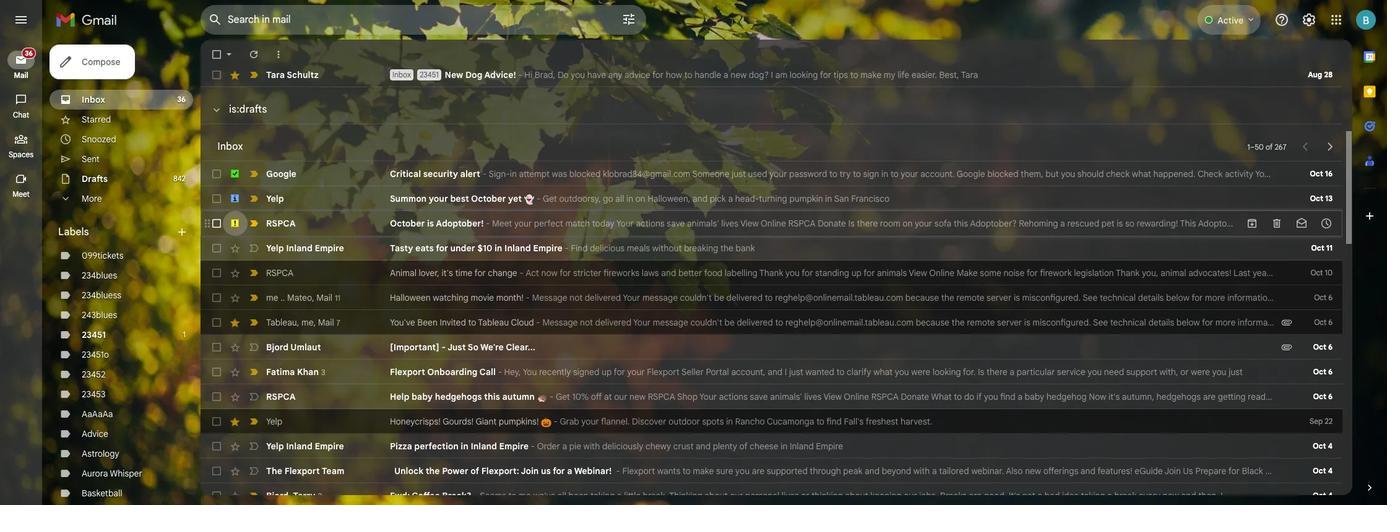 Task type: describe. For each thing, give the bounding box(es) containing it.
0 vertical spatial message
[[532, 292, 568, 303]]

1 vertical spatial online
[[929, 267, 955, 279]]

so
[[468, 342, 479, 353]]

in down honeycrisps! gourds! giant pumpkins!
[[461, 441, 469, 452]]

webinar!
[[574, 466, 612, 477]]

today
[[592, 218, 615, 229]]

1 horizontal spatial up
[[852, 267, 862, 279]]

monday
[[1318, 466, 1349, 477]]

0 vertical spatial be
[[714, 292, 724, 303]]

0 vertical spatial i
[[771, 69, 773, 80]]

pie
[[569, 441, 581, 452]]

6 for get 10% off at our new rspca shop your actions save animals' lives view online rspca donate what to do if you find a baby hedgehog now it's autumn, hedgehogs are getting ready to hibernate.
[[1329, 392, 1333, 401]]

a left pie
[[562, 441, 567, 452]]

1 vertical spatial reghelp@onlinemail.tableau.com
[[786, 317, 914, 328]]

1 vertical spatial you
[[523, 367, 537, 378]]

0 vertical spatial you
[[1256, 168, 1270, 180]]

row containing tara schultz
[[201, 63, 1343, 87]]

order
[[537, 441, 560, 452]]

- grab your flannel. discover outdoor spots in rancho cucamonga to find fall's freshest harvest.͏ ͏ ͏ ͏ ͏ ͏͏ ͏ ͏ ͏ ͏ ͏͏ ͏ ͏ ͏ ͏ ͏͏ ͏ ͏ ͏ ͏ ͏͏ ͏ ͏ ͏ ͏ ͏͏ ͏ ͏ ͏ ͏ ͏͏ ͏ ͏ ͏ ͏ ͏͏ ͏ ͏ ͏ ͏ ͏͏ ͏ ͏ ͏ ͏ ͏͏ ͏
[[552, 416, 1035, 427]]

0 horizontal spatial our
[[614, 391, 628, 402]]

1 vertical spatial learn
[[1288, 317, 1314, 328]]

tailored
[[939, 466, 969, 477]]

for.
[[963, 367, 976, 378]]

meals
[[627, 243, 650, 254]]

4 row from the top
[[201, 211, 1343, 236]]

a right (bfcm)
[[1383, 466, 1387, 477]]

also
[[1288, 168, 1305, 180]]

webinar.
[[971, 466, 1004, 477]]

1 horizontal spatial this
[[954, 218, 968, 229]]

a left the particular
[[1010, 367, 1015, 378]]

2 thank from the left
[[1116, 267, 1140, 279]]

1 vertical spatial misconfigured.
[[1033, 317, 1091, 328]]

view for is
[[741, 218, 759, 229]]

the flexport team
[[266, 466, 345, 477]]

oct for tasty eats for under $10 in inland empire
[[1311, 243, 1325, 253]]

1 horizontal spatial find
[[1001, 391, 1016, 402]]

2 vertical spatial inbox
[[217, 141, 243, 153]]

"yellow-
[[232, 239, 261, 248]]

and left features!
[[1081, 466, 1096, 477]]

, down mateo
[[297, 317, 299, 328]]

harvest.͏
[[901, 416, 933, 427]]

more image
[[272, 48, 285, 61]]

1 vertical spatial inbox
[[82, 94, 105, 105]]

show more messages. image
[[1335, 103, 1338, 116]]

in right cheese
[[781, 441, 788, 452]]

0 vertical spatial of
[[1266, 142, 1273, 151]]

rspca left shop
[[648, 391, 675, 402]]

1 vertical spatial more
[[1216, 317, 1236, 328]]

1 vertical spatial see
[[1093, 317, 1108, 328]]

adoptober,
[[1198, 218, 1242, 229]]

4 for i
[[1328, 491, 1333, 500]]

standing
[[815, 267, 850, 279]]

1 vertical spatial information.
[[1238, 317, 1285, 328]]

2 horizontal spatial view
[[909, 267, 927, 279]]

1 vertical spatial because
[[916, 317, 950, 328]]

san
[[834, 193, 849, 204]]

0 vertical spatial looking
[[790, 69, 818, 80]]

1 horizontal spatial looking
[[933, 367, 961, 378]]

last
[[1234, 267, 1251, 279]]

0 horizontal spatial 23451
[[82, 329, 106, 341]]

pumpkins!
[[499, 416, 539, 427]]

1 vertical spatial remote
[[967, 317, 995, 328]]

oct for fwd: coffee break?
[[1313, 491, 1326, 500]]

your left account.
[[901, 168, 919, 180]]

1 horizontal spatial just
[[789, 367, 803, 378]]

23451o
[[82, 349, 109, 360]]

1 vertical spatial or
[[801, 490, 810, 501]]

row containing the flexport team
[[201, 459, 1387, 484]]

2
[[318, 491, 322, 501]]

0 vertical spatial reghelp@onlinemail.tableau.com
[[775, 292, 903, 303]]

without
[[652, 243, 682, 254]]

2 horizontal spatial just
[[1229, 367, 1243, 378]]

0 vertical spatial not
[[570, 292, 583, 303]]

and right account,
[[768, 367, 783, 378]]

oct 4 for i
[[1313, 491, 1333, 500]]

Search in mail text field
[[228, 14, 587, 26]]

empire up me .. mateo , mail 11
[[315, 243, 344, 254]]

1 horizontal spatial tableau
[[478, 317, 509, 328]]

2 horizontal spatial inbox
[[393, 70, 411, 79]]

1 horizontal spatial i
[[785, 367, 787, 378]]

starred for starred with "yellow-bang"
[[188, 239, 214, 248]]

rescued
[[1068, 218, 1100, 229]]

get for get 10% off at our new rspca shop your actions save animals' lives view online rspca donate what to do if you find a baby hedgehog now it's autumn, hedgehogs are getting ready to hibernate.
[[556, 391, 570, 402]]

6 for hey, you recently signed up for your flexport seller portal account, and i just wanted to clarify what you were looking for. is there a particular service you need support with, or were you just
[[1329, 367, 1333, 376]]

234bluess link
[[82, 290, 121, 301]]

snoozed
[[82, 134, 116, 145]]

is left so at the right of the page
[[1117, 218, 1123, 229]]

in right go
[[627, 193, 633, 204]]

2 vertical spatial not
[[1023, 490, 1036, 501]]

0 vertical spatial see
[[1083, 292, 1098, 303]]

bang"
[[261, 239, 282, 248]]

0 vertical spatial because
[[906, 292, 939, 303]]

row containing fatima khan
[[201, 360, 1343, 384]]

1 horizontal spatial or
[[1181, 367, 1189, 378]]

good.
[[984, 490, 1007, 501]]

empire up team
[[315, 441, 344, 452]]

gmail image
[[56, 7, 123, 32]]

50
[[1255, 142, 1264, 151]]

with,
[[1160, 367, 1179, 378]]

2 hedgehogs from the left
[[1157, 391, 1201, 402]]

your left sofa
[[915, 218, 933, 229]]

28
[[1324, 70, 1333, 79]]

your right shop
[[700, 391, 717, 402]]

inland up the flexport team
[[286, 441, 313, 452]]

delivered down fireworks at left
[[595, 317, 632, 328]]

2 horizontal spatial are
[[1203, 391, 1216, 402]]

0 vertical spatial couldn't
[[680, 292, 712, 303]]

invited
[[440, 317, 466, 328]]

you right the but
[[1061, 168, 1076, 180]]

and left pick
[[693, 193, 708, 204]]

0 horizontal spatial me
[[266, 292, 278, 303]]

starred with "yellow-bang" tooltip
[[183, 230, 287, 258]]

1 vertical spatial not
[[580, 317, 593, 328]]

honeycrisps!
[[390, 416, 441, 427]]

oct for you've been invited to tableau cloud
[[1315, 318, 1327, 327]]

0 horizontal spatial now
[[541, 267, 558, 279]]

oct for critical security alert
[[1310, 169, 1324, 178]]

1 baby from the left
[[412, 391, 433, 402]]

is up eats
[[427, 218, 434, 229]]

aaaaaa link
[[82, 409, 113, 420]]

change
[[488, 267, 517, 279]]

0 horizontal spatial is
[[849, 218, 855, 229]]

0 vertical spatial details
[[1138, 292, 1164, 303]]

spaces
[[9, 150, 33, 159]]

row containing me
[[201, 285, 1343, 310]]

aurora whisper link
[[82, 468, 142, 479]]

yelp inland empire for pizza perfection in inland empire
[[266, 441, 344, 452]]

you right if
[[984, 391, 999, 402]]

- right 👻 icon
[[537, 193, 541, 204]]

bjord , terry 2
[[266, 490, 322, 501]]

bad
[[1045, 490, 1060, 501]]

a left bad
[[1038, 490, 1043, 501]]

1 tara from the left
[[266, 69, 285, 80]]

coffee
[[412, 490, 440, 501]]

2 horizontal spatial our
[[904, 490, 917, 501]]

row containing google
[[201, 162, 1343, 186]]

in right sign
[[882, 168, 889, 180]]

easier.
[[912, 69, 937, 80]]

pizza perfection in inland empire - order a pie with deliciously chewy crust and plenty of cheese in inland empire ͏ ͏ ͏ ͏ ͏ ͏ ͏ ͏ ͏ ͏ ͏ ͏ ͏ ͏ ͏ ͏ ͏ ͏ ͏ ͏ ͏ ͏ ͏ ͏ ͏ ͏ ͏ ͏ ͏ ͏ ͏ ͏ ͏ ͏ ͏ ͏ ͏ ͏ ͏ ͏ ͏ ͏ ͏ ͏ ͏ ͏ ͏ ͏ ͏ ͏ ͏ ͏ ͏ ͏ ͏ ͏ ͏ ͏ ͏ ͏ ͏
[[390, 441, 979, 452]]

1 horizontal spatial are
[[969, 490, 982, 501]]

1 horizontal spatial make
[[861, 69, 882, 80]]

1 vertical spatial be
[[725, 317, 735, 328]]

inland right bang"
[[286, 243, 313, 254]]

inland up the 'act'
[[505, 243, 531, 254]]

1 vertical spatial on
[[903, 218, 913, 229]]

summon your best october yet
[[390, 193, 524, 204]]

want
[[1258, 218, 1277, 229]]

fireworks
[[604, 267, 640, 279]]

schultz
[[287, 69, 319, 80]]

meet heading
[[0, 189, 42, 199]]

oct for unlock the power of flexport: join us for a webinar!
[[1313, 466, 1326, 475]]

2 horizontal spatial i
[[1221, 490, 1223, 501]]

inland down giant
[[471, 441, 497, 452]]

oct 6 for message not delivered your message couldn't be delivered to reghelp@onlinemail.tableau.com because the remote server is misconfigured. see technical details below for more information. learn more
[[1315, 318, 1333, 327]]

a left little
[[617, 490, 622, 501]]

- up the $10
[[486, 218, 490, 229]]

account.
[[921, 168, 955, 180]]

0 horizontal spatial up
[[602, 367, 612, 378]]

time
[[455, 267, 473, 279]]

service
[[1057, 367, 1086, 378]]

inland down - grab your flannel. discover outdoor spots in rancho cucamonga to find fall's freshest harvest.͏ ͏ ͏ ͏ ͏ ͏͏ ͏ ͏ ͏ ͏ ͏͏ ͏ ͏ ͏ ͏ ͏͏ ͏ ͏ ͏ ͏ ͏͏ ͏ ͏ ͏ ͏ ͏͏ ͏ ͏ ͏ ͏ ͏͏ ͏ ͏ ͏ ͏ ͏͏ ͏ ͏ ͏ ͏ ͏͏ ͏ ͏ ͏ ͏ ͏͏ ͏
[[790, 441, 814, 452]]

your right grab at the left bottom of page
[[582, 416, 599, 427]]

your down fireworks at left
[[623, 292, 640, 303]]

- right 🦔 image in the left of the page
[[550, 391, 554, 402]]

0 vertical spatial below
[[1166, 292, 1190, 303]]

meet inside meet heading
[[12, 189, 30, 199]]

a right pick
[[728, 193, 733, 204]]

1 horizontal spatial of
[[739, 441, 748, 452]]

- left just
[[442, 342, 446, 353]]

astrology
[[82, 448, 119, 459]]

empire up through
[[816, 441, 843, 452]]

you right 'sure'
[[736, 466, 750, 477]]

your right signed
[[627, 367, 645, 378]]

perfect
[[534, 218, 563, 229]]

little
[[624, 490, 641, 501]]

your down 👻 icon
[[514, 218, 532, 229]]

a left rescued
[[1061, 218, 1065, 229]]

room
[[880, 218, 901, 229]]

1 horizontal spatial 36
[[177, 95, 186, 104]]

0 vertical spatial 36
[[25, 49, 33, 58]]

tasty eats for under $10 in inland empire - find delicious meals without breaking the bank ͏ ͏ ͏ ͏ ͏ ͏ ͏ ͏ ͏ ͏ ͏ ͏ ͏ ͏ ͏ ͏ ͏ ͏ ͏ ͏ ͏ ͏ ͏ ͏ ͏ ͏ ͏ ͏ ͏ ͏ ͏ ͏ ͏ ͏ ͏ ͏ ͏ ͏ ͏ ͏ ͏ ͏ ͏ ͏ ͏ ͏ ͏ ͏ ͏ ͏ ͏ ͏ ͏ ͏ ͏ ͏ ͏ ͏ ͏ ͏ ͏ ͏ ͏ ͏ ͏ ͏ ͏ ͏ ͏ ͏ ͏ ͏ ͏ ͏ ͏ ͏ ͏
[[390, 243, 926, 254]]

but
[[1046, 168, 1059, 180]]

offerings
[[1044, 466, 1079, 477]]

animal lover, it's time for change - act now for stricter fireworks laws and better food labelling thank you for standing up for animals view online make some noise for firework legislation thank you, animal advocates! last year, an
[[390, 267, 1284, 279]]

has attachment image for you've been invited to tableau cloud
[[1281, 316, 1293, 329]]

compose button
[[50, 45, 135, 79]]

animals' for today
[[687, 218, 719, 229]]

main content containing is:drafts
[[201, 0, 1387, 505]]

- get 10% off at our new rspca shop your actions save animals' lives view online rspca donate what to do if you find a baby hedgehog now it's autumn, hedgehogs are getting ready to hibernate.
[[548, 391, 1323, 402]]

discover
[[632, 416, 666, 427]]

watching
[[433, 292, 469, 303]]

mail inside heading
[[14, 71, 28, 80]]

features!
[[1098, 466, 1133, 477]]

0 horizontal spatial on
[[636, 193, 646, 204]]

in right the $10
[[495, 243, 502, 254]]

fall's
[[844, 416, 864, 427]]

a left break
[[1108, 490, 1112, 501]]

pumpkin
[[790, 193, 823, 204]]

delivered up account,
[[737, 317, 773, 328]]

been
[[417, 317, 438, 328]]

1 horizontal spatial our
[[730, 490, 743, 501]]

oct 4 for monday
[[1313, 466, 1333, 475]]

- left order
[[531, 441, 535, 452]]

oct for help baby hedgehogs this autumn
[[1313, 392, 1327, 401]]

0 vertical spatial technical
[[1100, 292, 1136, 303]]

in left san at the top right of the page
[[826, 193, 832, 204]]

0 horizontal spatial what
[[874, 367, 893, 378]]

toolbar inside main content
[[1240, 217, 1339, 230]]

0 vertical spatial more
[[1306, 292, 1330, 303]]

flexport down [important]
[[390, 367, 425, 378]]

and right peak
[[865, 466, 880, 477]]

you've
[[390, 317, 415, 328]]

0 vertical spatial misconfigured.
[[1022, 292, 1081, 303]]

1 vertical spatial message
[[653, 317, 688, 328]]

1 50 of 267
[[1248, 142, 1287, 151]]

we've
[[533, 490, 556, 501]]

rspca up bang"
[[266, 218, 296, 229]]

row containing bjord
[[201, 484, 1343, 505]]

1 4 from the top
[[1328, 441, 1333, 451]]

should
[[1078, 168, 1104, 180]]

spaces heading
[[0, 150, 42, 160]]

your left the best
[[429, 193, 448, 204]]

2 tara from the left
[[961, 69, 978, 80]]

actions for shop
[[719, 391, 748, 402]]

- right cloud
[[536, 317, 540, 328]]

- right alert
[[483, 168, 487, 180]]

1 horizontal spatial with
[[584, 441, 600, 452]]

1 horizontal spatial is
[[978, 367, 985, 378]]

have
[[587, 69, 606, 80]]

3 row from the top
[[201, 186, 1343, 211]]

rspca down fatima
[[266, 391, 296, 402]]

main menu image
[[14, 12, 28, 27]]

empire down perfect
[[533, 243, 563, 254]]

and left then.
[[1182, 490, 1197, 501]]

is up the particular
[[1024, 317, 1031, 328]]

donate for is
[[818, 218, 846, 229]]

- right '🎃' "image"
[[554, 416, 558, 427]]

a down the particular
[[1018, 391, 1023, 402]]

23451o link
[[82, 349, 109, 360]]

4 yelp from the top
[[266, 441, 284, 452]]

rspca down pumpkin
[[788, 218, 816, 229]]

1 vertical spatial server
[[997, 317, 1022, 328]]

flexport onboarding call - hey, you recently signed up for your flexport seller portal account, and i just wanted to clarify what you were looking for. is there a particular service you need support with, or were you just
[[390, 367, 1243, 378]]

2 yelp from the top
[[266, 243, 284, 254]]

your right the today
[[617, 218, 634, 229]]

oct for summon your best october yet
[[1310, 194, 1324, 203]]

0 horizontal spatial tableau
[[266, 317, 297, 328]]

1 blocked from the left
[[570, 168, 601, 180]]

check
[[1198, 168, 1223, 180]]

happened.
[[1154, 168, 1196, 180]]

0 vertical spatial server
[[987, 292, 1012, 303]]

0 vertical spatial what
[[1132, 168, 1152, 180]]

us
[[541, 466, 551, 477]]

delivered down the "labelling"
[[727, 292, 763, 303]]

lives for today
[[721, 218, 739, 229]]

a left webinar!
[[567, 466, 572, 477]]

keeping
[[871, 490, 902, 501]]

gourds!
[[443, 416, 474, 427]]

we're
[[480, 342, 504, 353]]

mail for tableau
[[318, 317, 334, 328]]

view for what
[[824, 391, 842, 402]]

0 horizontal spatial just
[[732, 168, 746, 180]]

1 horizontal spatial lives
[[782, 490, 799, 501]]

1 vertical spatial october
[[390, 218, 425, 229]]

2 join from the left
[[1165, 466, 1181, 477]]

1 vertical spatial find
[[827, 416, 842, 427]]

and right laws
[[661, 267, 676, 279]]

234blues
[[82, 270, 117, 281]]

1 join from the left
[[521, 466, 539, 477]]

1 horizontal spatial it's
[[1109, 391, 1120, 402]]

halloween
[[390, 292, 431, 303]]

1 vertical spatial more
[[1317, 317, 1341, 328]]

0 horizontal spatial make
[[693, 466, 714, 477]]

clear...
[[506, 342, 536, 353]]

- left seems
[[474, 490, 478, 501]]

1 vertical spatial this
[[484, 391, 500, 402]]

0 vertical spatial all
[[616, 193, 624, 204]]

alert
[[460, 168, 480, 180]]

unlock
[[394, 466, 424, 477]]

0 vertical spatial information.
[[1228, 292, 1275, 303]]

your down laws
[[633, 317, 651, 328]]

🦔 image
[[537, 392, 548, 403]]

row containing tableau
[[201, 310, 1343, 335]]

with inside starred with "yellow-bang" tooltip
[[216, 239, 231, 248]]

1 vertical spatial there
[[987, 367, 1008, 378]]

- left the 'act'
[[520, 267, 524, 279]]

navigation containing mail
[[0, 40, 43, 505]]

1 vertical spatial couldn't
[[691, 317, 723, 328]]

- right month!
[[526, 292, 530, 303]]

flexport up terry
[[285, 466, 320, 477]]

1 hedgehogs from the left
[[435, 391, 482, 402]]

oct 6 for get 10% off at our new rspca shop your actions save animals' lives view online rspca donate what to do if you find a baby hedgehog now it's autumn, hedgehogs are getting ready to hibernate.
[[1313, 392, 1333, 401]]

mail for me
[[317, 292, 333, 303]]

was
[[552, 168, 567, 180]]

month!
[[496, 292, 524, 303]]

flexport left seller
[[647, 367, 680, 378]]

- down deliciously
[[616, 466, 620, 477]]

you right do
[[571, 69, 585, 80]]

1 yelp from the top
[[266, 193, 284, 204]]

starred for starred
[[82, 114, 111, 125]]

2 horizontal spatial me
[[519, 490, 531, 501]]

is down noise
[[1014, 292, 1020, 303]]

you up - get 10% off at our new rspca shop your actions save animals' lives view online rspca donate what to do if you find a baby hedgehog now it's autumn, hedgehogs are getting ready to hibernate.
[[895, 367, 909, 378]]

clarify
[[847, 367, 871, 378]]

drafts
[[82, 173, 108, 185]]

2 blocked from the left
[[988, 168, 1019, 180]]

23452
[[82, 369, 105, 380]]

in left attempt
[[510, 168, 517, 180]]



Task type: vqa. For each thing, say whether or not it's contained in the screenshot.


Task type: locate. For each thing, give the bounding box(es) containing it.
more
[[82, 193, 102, 204]]

8 row from the top
[[201, 310, 1343, 335]]

1 google from the left
[[266, 168, 296, 180]]

yelp inland empire up the flexport team
[[266, 441, 344, 452]]

0 vertical spatial me
[[266, 292, 278, 303]]

a
[[724, 69, 729, 80], [728, 193, 733, 204], [1061, 218, 1065, 229], [1010, 367, 1015, 378], [1018, 391, 1023, 402], [562, 441, 567, 452], [567, 466, 572, 477], [932, 466, 937, 477], [1383, 466, 1387, 477], [617, 490, 622, 501], [1038, 490, 1043, 501], [1108, 490, 1112, 501]]

more down 10
[[1317, 317, 1341, 328]]

oct for [important] - just so we're clear...
[[1313, 342, 1327, 352]]

6 row from the top
[[201, 261, 1343, 285]]

row containing bjord umlaut
[[201, 335, 1343, 360]]

and right crust
[[696, 441, 711, 452]]

pizza
[[390, 441, 412, 452]]

4 right cyber
[[1328, 466, 1333, 475]]

is
[[427, 218, 434, 229], [1117, 218, 1123, 229], [1014, 292, 1020, 303], [1024, 317, 1031, 328]]

2 google from the left
[[957, 168, 985, 180]]

aug 28
[[1308, 70, 1333, 79]]

animal
[[1161, 267, 1187, 279]]

1 taking from the left
[[591, 490, 615, 501]]

243blues
[[82, 310, 117, 321]]

technical down legislation
[[1100, 292, 1136, 303]]

are up personal
[[752, 466, 765, 477]]

0 horizontal spatial inbox
[[82, 94, 105, 105]]

0 horizontal spatial starred
[[82, 114, 111, 125]]

navigation
[[0, 40, 43, 505]]

2 baby from the left
[[1025, 391, 1045, 402]]

actions down account,
[[719, 391, 748, 402]]

1 horizontal spatial starred
[[188, 239, 214, 248]]

bjord for bjord umlaut
[[266, 342, 289, 353]]

oct for flexport onboarding call
[[1313, 367, 1327, 376]]

view down head-
[[741, 218, 759, 229]]

2 horizontal spatial lives
[[805, 391, 822, 402]]

1 horizontal spatial google
[[957, 168, 985, 180]]

then.
[[1199, 490, 1219, 501]]

flexport:
[[482, 466, 519, 477]]

2 horizontal spatial of
[[1266, 142, 1273, 151]]

234bluess
[[82, 290, 121, 301]]

1 row from the top
[[201, 63, 1343, 87]]

thank right the "labelling"
[[760, 267, 783, 279]]

rspca up .. at left
[[266, 267, 294, 279]]

bank
[[736, 243, 755, 254]]

a right handle at top
[[724, 69, 729, 80]]

now right the 'act'
[[541, 267, 558, 279]]

password
[[789, 168, 827, 180]]

signed
[[573, 367, 600, 378]]

looking right am in the right top of the page
[[790, 69, 818, 80]]

actions for today
[[636, 218, 665, 229]]

outdoorsy,
[[559, 193, 601, 204]]

6
[[1329, 293, 1333, 302], [1329, 318, 1333, 327], [1329, 342, 1333, 352], [1329, 367, 1333, 376], [1329, 392, 1333, 401]]

1 horizontal spatial animals'
[[770, 391, 802, 402]]

1 vertical spatial 11
[[335, 293, 341, 302]]

chewy
[[646, 441, 671, 452]]

0 vertical spatial find
[[1001, 391, 1016, 402]]

this down the call
[[484, 391, 500, 402]]

search in mail image
[[204, 9, 227, 31]]

lives down flexport onboarding call - hey, you recently signed up for your flexport seller portal account, and i just wanted to clarify what you were looking for. is there a particular service you need support with, or were you just
[[805, 391, 822, 402]]

2 vertical spatial 4
[[1328, 491, 1333, 500]]

1 vertical spatial message
[[543, 317, 578, 328]]

in right spots
[[726, 416, 733, 427]]

unlock the power of flexport: join us for a webinar! - flexport wants to make sure you are supported through peak and beyond with a tailored webinar. also new offerings and features! eguide join us prepare for black friday cyber monday (bfcm) a
[[390, 466, 1387, 477]]

1 about from the left
[[705, 490, 728, 501]]

more
[[1205, 292, 1226, 303], [1216, 317, 1236, 328]]

blocked
[[570, 168, 601, 180], [988, 168, 1019, 180]]

me left we've
[[519, 490, 531, 501]]

, up tableau , me , mail 7
[[312, 292, 314, 303]]

1 vertical spatial are
[[752, 466, 765, 477]]

what right clarify
[[874, 367, 893, 378]]

3 4 from the top
[[1328, 491, 1333, 500]]

0 vertical spatial it's
[[442, 267, 453, 279]]

1 horizontal spatial now
[[1163, 490, 1179, 501]]

has attachment image for [important] - just so we're clear...
[[1281, 341, 1293, 354]]

0 vertical spatial yelp inland empire
[[266, 243, 344, 254]]

delivered down stricter
[[585, 292, 621, 303]]

meet down yet
[[492, 218, 512, 229]]

main content
[[201, 0, 1387, 505]]

1 thank from the left
[[760, 267, 783, 279]]

new left dog?
[[731, 69, 747, 80]]

drafts link
[[82, 173, 108, 185]]

cucamonga
[[767, 416, 815, 427]]

,
[[312, 292, 314, 303], [297, 317, 299, 328], [314, 317, 316, 328], [289, 490, 291, 501]]

Search in mail search field
[[201, 5, 646, 35]]

up
[[852, 267, 862, 279], [602, 367, 612, 378]]

2 yelp inland empire from the top
[[266, 441, 344, 452]]

0 vertical spatial mail
[[14, 71, 28, 80]]

you left can
[[1256, 168, 1270, 180]]

be down food
[[714, 292, 724, 303]]

0 horizontal spatial google
[[266, 168, 296, 180]]

starred inside tooltip
[[188, 239, 214, 248]]

0 vertical spatial actions
[[636, 218, 665, 229]]

099tickets link
[[82, 250, 124, 261]]

0 horizontal spatial 36
[[25, 49, 33, 58]]

0 horizontal spatial it's
[[442, 267, 453, 279]]

baby right help at the left of the page
[[412, 391, 433, 402]]

with right pie
[[584, 441, 600, 452]]

labelling
[[725, 267, 758, 279]]

1 vertical spatial of
[[739, 441, 748, 452]]

mateo
[[287, 292, 312, 303]]

tara
[[266, 69, 285, 80], [961, 69, 978, 80]]

online down clarify
[[844, 391, 869, 402]]

1 vertical spatial starred
[[188, 239, 214, 248]]

2 vertical spatial me
[[519, 490, 531, 501]]

aug
[[1308, 70, 1323, 79]]

2 has attachment image from the top
[[1281, 341, 1293, 354]]

2 row from the top
[[201, 162, 1343, 186]]

0 vertical spatial 4
[[1328, 441, 1333, 451]]

all left been
[[558, 490, 567, 501]]

0 horizontal spatial with
[[216, 239, 231, 248]]

whisper
[[110, 468, 142, 479]]

cloud
[[511, 317, 534, 328]]

new dog advice! - hi brad, do you have any advice for how to handle a new dog? i am looking  for tips to make my life easier. best, tara
[[445, 69, 978, 80]]

1 vertical spatial it's
[[1109, 391, 1120, 402]]

bjord for bjord , terry 2
[[266, 490, 289, 501]]

online for is
[[761, 218, 786, 229]]

make
[[957, 267, 978, 279]]

🎃 image
[[541, 417, 552, 428]]

1 horizontal spatial october
[[471, 193, 506, 204]]

october down summon
[[390, 218, 425, 229]]

oct 13
[[1310, 194, 1333, 203]]

0 horizontal spatial new
[[630, 391, 646, 402]]

advice
[[82, 428, 108, 440]]

to
[[685, 69, 693, 80], [850, 69, 858, 80], [830, 168, 838, 180], [853, 168, 861, 180], [891, 168, 899, 180], [765, 292, 773, 303], [468, 317, 476, 328], [775, 317, 783, 328], [837, 367, 845, 378], [954, 391, 962, 402], [1273, 391, 1281, 402], [817, 416, 825, 427], [683, 466, 691, 477], [509, 490, 517, 501]]

6 for message not delivered your message couldn't be delivered to reghelp@onlinemail.tableau.com because the remote server is misconfigured. see technical details below for more information. learn more
[[1329, 318, 1333, 327]]

23451 left new
[[420, 70, 439, 79]]

1 vertical spatial details
[[1149, 317, 1175, 328]]

yelp inland empire for tasty eats for under $10 in inland empire
[[266, 243, 344, 254]]

this right sofa
[[954, 218, 968, 229]]

1 vertical spatial with
[[584, 441, 600, 452]]

support image
[[1275, 12, 1290, 27]]

- left hi
[[518, 69, 522, 80]]

yelp inland empire up me .. mateo , mail 11
[[266, 243, 344, 254]]

bjord umlaut
[[266, 342, 321, 353]]

you left "need"
[[1088, 367, 1102, 378]]

0 vertical spatial 11
[[1327, 243, 1333, 253]]

1 vertical spatial what
[[874, 367, 893, 378]]

0 vertical spatial inbox
[[393, 70, 411, 79]]

someone
[[692, 168, 730, 180]]

particular
[[1017, 367, 1055, 378]]

your right used
[[770, 168, 787, 180]]

1 inside main content
[[1248, 142, 1250, 151]]

flannel.
[[601, 416, 630, 427]]

what right check
[[1132, 168, 1152, 180]]

toolbar
[[1240, 217, 1339, 230]]

0 vertical spatial learn
[[1277, 292, 1304, 303]]

rspca up freshest
[[872, 391, 899, 402]]

online down "turning"
[[761, 218, 786, 229]]

1 horizontal spatial on
[[903, 218, 913, 229]]

tab list
[[1353, 40, 1387, 461]]

it's right now
[[1109, 391, 1120, 402]]

save down halloween,
[[667, 218, 685, 229]]

0 horizontal spatial or
[[801, 490, 810, 501]]

misconfigured.
[[1022, 292, 1081, 303], [1033, 317, 1091, 328]]

0 horizontal spatial actions
[[636, 218, 665, 229]]

wants
[[657, 466, 681, 477]]

0 horizontal spatial 1
[[183, 330, 186, 339]]

bjord down the
[[266, 490, 289, 501]]

hedgehogs down with,
[[1157, 391, 1201, 402]]

3 oct 4 from the top
[[1313, 491, 1333, 500]]

1 for 1 50 of 267
[[1248, 142, 1250, 151]]

12 row from the top
[[201, 409, 1343, 434]]

freshest
[[866, 416, 899, 427]]

1 were from the left
[[912, 367, 931, 378]]

2 4 from the top
[[1328, 466, 1333, 475]]

starred left "yellow-
[[188, 239, 214, 248]]

used
[[748, 168, 767, 180]]

10%
[[572, 391, 589, 402]]

3 yelp from the top
[[266, 416, 282, 427]]

mail left 7 at left bottom
[[318, 317, 334, 328]]

1 vertical spatial looking
[[933, 367, 961, 378]]

1 vertical spatial make
[[693, 466, 714, 477]]

1 horizontal spatial new
[[731, 69, 747, 80]]

is:drafts
[[229, 103, 267, 116]]

2 oct 4 from the top
[[1313, 466, 1333, 475]]

refresh image
[[248, 48, 260, 61]]

15 row from the top
[[201, 484, 1343, 505]]

advanced search options image
[[617, 7, 641, 32]]

[important] - just so we're clear...
[[390, 342, 536, 353]]

blocked up outdoorsy, on the left top
[[570, 168, 601, 180]]

2 horizontal spatial online
[[929, 267, 955, 279]]

below
[[1166, 292, 1190, 303], [1177, 317, 1200, 328]]

critical
[[390, 168, 421, 180]]

crust
[[674, 441, 694, 452]]

my
[[884, 69, 896, 80]]

spots
[[702, 416, 724, 427]]

1 vertical spatial 4
[[1328, 466, 1333, 475]]

settings image
[[1302, 12, 1317, 27]]

1 vertical spatial all
[[558, 490, 567, 501]]

0 vertical spatial make
[[861, 69, 882, 80]]

find right if
[[1001, 391, 1016, 402]]

make
[[861, 69, 882, 80], [693, 466, 714, 477]]

reghelp@onlinemail.tableau.com down halloween watching movie month! - message not delivered your message couldn't be delivered to reghelp@onlinemail.tableau.com because the remote server is misconfigured. see technical details below for more information. learn more
[[786, 317, 914, 328]]

0 vertical spatial view
[[741, 218, 759, 229]]

0 vertical spatial starred
[[82, 114, 111, 125]]

None checkbox
[[211, 69, 223, 81], [211, 242, 223, 254], [211, 292, 223, 304], [211, 391, 223, 403], [211, 440, 223, 453], [211, 465, 223, 477], [211, 490, 223, 502], [211, 69, 223, 81], [211, 242, 223, 254], [211, 292, 223, 304], [211, 391, 223, 403], [211, 440, 223, 453], [211, 465, 223, 477], [211, 490, 223, 502]]

1 vertical spatial below
[[1177, 317, 1200, 328]]

11 up 7 at left bottom
[[335, 293, 341, 302]]

looking
[[790, 69, 818, 80], [933, 367, 961, 378]]

1 vertical spatial 23451
[[82, 329, 106, 341]]

0 vertical spatial october
[[471, 193, 506, 204]]

sofa
[[935, 218, 952, 229]]

just left wanted
[[789, 367, 803, 378]]

cheese
[[750, 441, 779, 452]]

labels heading
[[58, 226, 176, 238]]

hedgehogs up gourds!
[[435, 391, 482, 402]]

lives for shop
[[805, 391, 822, 402]]

1 for 1
[[183, 330, 186, 339]]

not right it's
[[1023, 490, 1036, 501]]

get left 10%
[[556, 391, 570, 402]]

meet inside row
[[492, 218, 512, 229]]

mail heading
[[0, 71, 42, 80]]

2 bjord from the top
[[266, 490, 289, 501]]

on right room
[[903, 218, 913, 229]]

2 were from the left
[[1191, 367, 1210, 378]]

make left 'sure'
[[693, 466, 714, 477]]

laws
[[642, 267, 659, 279]]

black
[[1242, 466, 1264, 477]]

11 inside me .. mateo , mail 11
[[335, 293, 341, 302]]

wanted
[[806, 367, 835, 378]]

our left 'jobs.'
[[904, 490, 917, 501]]

0 horizontal spatial view
[[741, 218, 759, 229]]

or
[[1181, 367, 1189, 378], [801, 490, 810, 501]]

save for shop
[[750, 391, 768, 402]]

2 horizontal spatial new
[[1025, 466, 1041, 477]]

23451 inside row
[[420, 70, 439, 79]]

2 vertical spatial are
[[969, 490, 982, 501]]

9 row from the top
[[201, 335, 1343, 360]]

, left terry
[[289, 490, 291, 501]]

of right 50
[[1266, 142, 1273, 151]]

2 vertical spatial i
[[1221, 490, 1223, 501]]

0 vertical spatial donate
[[818, 218, 846, 229]]

me down me .. mateo , mail 11
[[302, 317, 314, 328]]

inbox up starred link
[[82, 94, 105, 105]]

cyber
[[1292, 466, 1315, 477]]

None checkbox
[[211, 48, 223, 61], [211, 168, 223, 180], [211, 193, 223, 205], [211, 217, 223, 230], [211, 267, 223, 279], [211, 316, 223, 329], [211, 341, 223, 354], [211, 366, 223, 378], [211, 415, 223, 428], [211, 48, 223, 61], [211, 168, 223, 180], [211, 193, 223, 205], [211, 217, 223, 230], [211, 267, 223, 279], [211, 316, 223, 329], [211, 341, 223, 354], [211, 366, 223, 378], [211, 415, 223, 428]]

legislation
[[1074, 267, 1114, 279]]

0 horizontal spatial join
[[521, 466, 539, 477]]

fwd: coffee break? - seems to me we've all been taking a little break. thinking about our personal lives or thinking about keeping our jobs. breaks are good. it's not a bad idea taking a break every now and then. i
[[390, 490, 1223, 501]]

empire down pumpkins!
[[499, 441, 529, 452]]

view down wanted
[[824, 391, 842, 402]]

online for what
[[844, 391, 869, 402]]

0 horizontal spatial this
[[484, 391, 500, 402]]

has attachment image
[[1281, 316, 1293, 329], [1281, 341, 1293, 354]]

thinking
[[812, 490, 843, 501]]

1 bjord from the top
[[266, 342, 289, 353]]

1 horizontal spatial actions
[[719, 391, 748, 402]]

learn down oct 10
[[1288, 317, 1314, 328]]

243blues link
[[82, 310, 117, 321]]

hey,
[[504, 367, 521, 378]]

couldn't down food
[[691, 317, 723, 328]]

autumn,
[[1122, 391, 1155, 402]]

because
[[906, 292, 939, 303], [916, 317, 950, 328]]

0 horizontal spatial donate
[[818, 218, 846, 229]]

tableau down .. at left
[[266, 317, 297, 328]]

0 horizontal spatial of
[[471, 466, 479, 477]]

technical up support
[[1111, 317, 1147, 328]]

join left the us
[[521, 466, 539, 477]]

yet
[[508, 193, 522, 204]]

or right with,
[[1181, 367, 1189, 378]]

0 vertical spatial more
[[1205, 292, 1226, 303]]

1 horizontal spatial about
[[845, 490, 869, 501]]

message right cloud
[[543, 317, 578, 328]]

oct 6 for hey, you recently signed up for your flexport seller portal account, and i just wanted to clarify what you were looking for. is there a particular service you need support with, or were you just
[[1313, 367, 1333, 376]]

1 yelp inland empire from the top
[[266, 243, 344, 254]]

you up getting
[[1213, 367, 1227, 378]]

0 horizontal spatial animals'
[[687, 218, 719, 229]]

get for get outdoorsy, go all in on halloween, and pick a head-turning pumpkin in san francisco ͏ ͏ ͏ ͏ ͏ ͏͏ ͏ ͏ ͏ ͏ ͏͏ ͏ ͏ ͏ ͏ ͏͏ ͏ ͏ ͏ ͏ ͏͏ ͏ ͏ ͏ ͏ ͏͏ ͏ ͏ ͏ ͏ ͏͏ ͏ ͏ ͏ ͏ ͏͏ ͏ ͏ ͏ ͏ ͏͏ ͏ ͏ ͏ ͏ ͏͏ ͏ ͏ ͏ ͏ ͏͏ ͏
[[543, 193, 557, 204]]

͏͏
[[901, 193, 903, 204], [912, 193, 914, 204], [923, 193, 925, 204], [934, 193, 936, 204], [945, 193, 947, 204], [956, 193, 959, 204], [967, 193, 970, 204], [978, 193, 981, 204], [990, 193, 992, 204], [1001, 193, 1003, 204], [942, 416, 944, 427], [953, 416, 955, 427], [964, 416, 966, 427], [975, 416, 977, 427], [986, 416, 988, 427], [997, 416, 999, 427], [1008, 416, 1010, 427], [1019, 416, 1021, 427], [1030, 416, 1033, 427]]

0 vertical spatial message
[[643, 292, 678, 303]]

are left getting
[[1203, 391, 1216, 402]]

can
[[1272, 168, 1286, 180]]

about
[[705, 490, 728, 501], [845, 490, 869, 501]]

1 horizontal spatial save
[[750, 391, 768, 402]]

👻 image
[[524, 194, 535, 205]]

16
[[1325, 169, 1333, 178]]

0 horizontal spatial thank
[[760, 267, 783, 279]]

prepare
[[1196, 466, 1227, 477]]

a left tailored
[[932, 466, 937, 477]]

labels
[[58, 226, 89, 238]]

you left 'standing'
[[786, 267, 800, 279]]

break
[[1115, 490, 1137, 501]]

peak
[[843, 466, 863, 477]]

, left 7 at left bottom
[[314, 317, 316, 328]]

14 row from the top
[[201, 459, 1387, 484]]

not
[[570, 292, 583, 303], [580, 317, 593, 328], [1023, 490, 1036, 501]]

1 vertical spatial view
[[909, 267, 927, 279]]

details down you,
[[1138, 292, 1164, 303]]

1 vertical spatial mail
[[317, 292, 333, 303]]

1 oct 4 from the top
[[1313, 441, 1333, 451]]

0 horizontal spatial baby
[[412, 391, 433, 402]]

4 for monday
[[1328, 466, 1333, 475]]

at
[[604, 391, 612, 402]]

1 horizontal spatial thank
[[1116, 267, 1140, 279]]

2 horizontal spatial with
[[914, 466, 930, 477]]

more down oct 10
[[1306, 292, 1330, 303]]

1 horizontal spatial me
[[302, 317, 314, 328]]

- left find
[[565, 243, 569, 254]]

all
[[616, 193, 624, 204], [558, 490, 567, 501]]

row
[[201, 63, 1343, 87], [201, 162, 1343, 186], [201, 186, 1343, 211], [201, 211, 1343, 236], [201, 236, 1343, 261], [201, 261, 1343, 285], [201, 285, 1343, 310], [201, 310, 1343, 335], [201, 335, 1343, 360], [201, 360, 1343, 384], [201, 384, 1343, 409], [201, 409, 1343, 434], [201, 434, 1343, 459], [201, 459, 1387, 484], [201, 484, 1343, 505]]

1 horizontal spatial you
[[1256, 168, 1270, 180]]

flexport up little
[[623, 466, 655, 477]]

advice link
[[82, 428, 108, 440]]

save for today
[[667, 218, 685, 229]]

animals' for shop
[[770, 391, 802, 402]]

mail down 36 link
[[14, 71, 28, 80]]

7 row from the top
[[201, 285, 1343, 310]]

chat heading
[[0, 110, 42, 120]]

2 about from the left
[[845, 490, 869, 501]]

brad,
[[535, 69, 556, 80]]

5 row from the top
[[201, 236, 1343, 261]]

donate for what
[[901, 391, 929, 402]]

1 has attachment image from the top
[[1281, 316, 1293, 329]]

13 row from the top
[[201, 434, 1343, 459]]

are
[[1203, 391, 1216, 402], [752, 466, 765, 477], [969, 490, 982, 501]]

10 row from the top
[[201, 360, 1343, 384]]

1 horizontal spatial 11
[[1327, 243, 1333, 253]]

1 vertical spatial technical
[[1111, 317, 1147, 328]]

11 row from the top
[[201, 384, 1343, 409]]

0 vertical spatial remote
[[957, 292, 985, 303]]

are left good.
[[969, 490, 982, 501]]

2 taking from the left
[[1081, 490, 1105, 501]]

mail right mateo
[[317, 292, 333, 303]]

blocked left them,
[[988, 168, 1019, 180]]

empire
[[315, 243, 344, 254], [533, 243, 563, 254], [315, 441, 344, 452], [499, 441, 529, 452], [816, 441, 843, 452]]

am
[[776, 69, 788, 80]]

- right the call
[[498, 367, 502, 378]]



